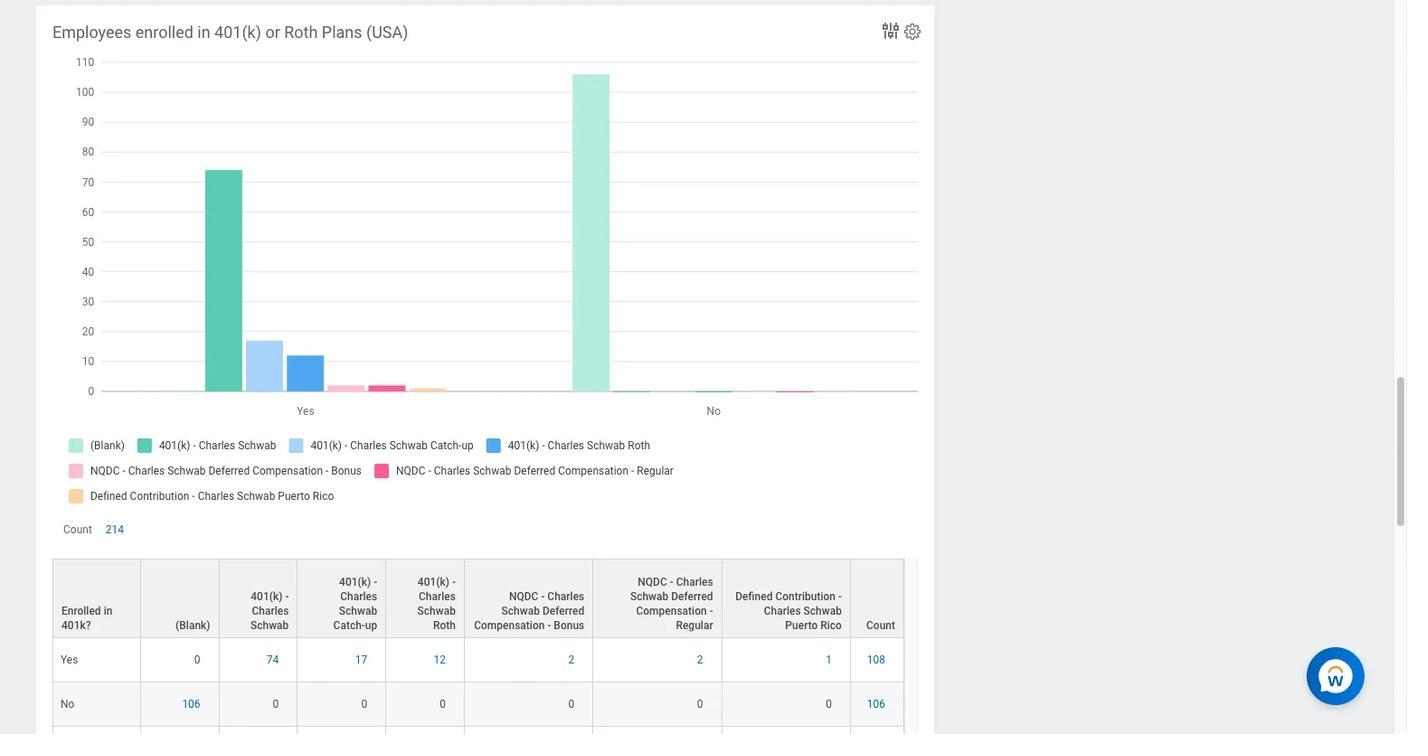 Task type: vqa. For each thing, say whether or not it's contained in the screenshot.
Hiring and developing diverse talent. Organization
no



Task type: locate. For each thing, give the bounding box(es) containing it.
1 horizontal spatial compensation
[[637, 606, 707, 618]]

charles inside 401(k) - charles schwab roth
[[419, 591, 456, 604]]

schwab inside 'defined contribution - charles schwab puerto rico'
[[804, 606, 842, 618]]

charles up 12
[[419, 591, 456, 604]]

1 horizontal spatial 2
[[698, 654, 704, 667]]

0 horizontal spatial in
[[104, 606, 113, 618]]

charles inside the nqdc - charles schwab deferred compensation - regular
[[677, 577, 714, 589]]

0 button down 1 button
[[826, 698, 835, 712]]

0 vertical spatial roth
[[284, 23, 318, 42]]

count
[[63, 524, 92, 537], [867, 620, 896, 633]]

401(k) up 74
[[251, 591, 283, 604]]

nqdc inside nqdc - charles schwab deferred compensation - bonus
[[509, 591, 539, 604]]

8 cell from the left
[[723, 728, 851, 735]]

cell
[[52, 728, 141, 735], [141, 728, 220, 735], [220, 728, 298, 735], [298, 728, 387, 735], [387, 728, 465, 735], [465, 728, 594, 735], [594, 728, 723, 735], [723, 728, 851, 735], [851, 728, 905, 735]]

401(k) - charles schwab catch-up
[[333, 577, 377, 633]]

401(k) for 401(k) - charles schwab roth
[[418, 577, 450, 589]]

74 button
[[267, 654, 282, 668]]

compensation up regular
[[637, 606, 707, 618]]

1 vertical spatial roth
[[433, 620, 456, 633]]

charles for 401(k) - charles schwab
[[252, 606, 289, 618]]

1 vertical spatial count
[[867, 620, 896, 633]]

108 button
[[868, 654, 889, 668]]

2 button
[[569, 654, 578, 668], [698, 654, 706, 668]]

compensation left bonus
[[474, 620, 545, 633]]

0 horizontal spatial 106
[[182, 699, 201, 711]]

compensation
[[637, 606, 707, 618], [474, 620, 545, 633]]

deferred up regular
[[672, 591, 714, 604]]

enrolled
[[136, 23, 194, 42]]

charles up regular
[[677, 577, 714, 589]]

1 horizontal spatial roth
[[433, 620, 456, 633]]

2 down bonus
[[569, 654, 575, 667]]

charles for nqdc - charles schwab deferred compensation - bonus
[[548, 591, 585, 604]]

0 vertical spatial in
[[198, 23, 211, 42]]

in
[[198, 23, 211, 42], [104, 606, 113, 618]]

2 button down regular
[[698, 654, 706, 668]]

0 down 17 button
[[361, 699, 368, 711]]

1 106 from the left
[[182, 699, 201, 711]]

charles inside nqdc - charles schwab deferred compensation - bonus
[[548, 591, 585, 604]]

puerto
[[786, 620, 818, 633]]

0 horizontal spatial deferred
[[543, 606, 585, 618]]

12 button
[[434, 654, 449, 668]]

0 button
[[194, 654, 203, 668], [273, 698, 282, 712], [361, 698, 370, 712], [440, 698, 449, 712], [569, 698, 578, 712], [698, 698, 706, 712], [826, 698, 835, 712]]

0 button down 12 button
[[440, 698, 449, 712]]

row
[[52, 559, 905, 639], [52, 639, 905, 683], [52, 683, 905, 728], [52, 728, 905, 735]]

0 vertical spatial compensation
[[637, 606, 707, 618]]

1 106 button from the left
[[182, 698, 203, 712]]

0 horizontal spatial compensation
[[474, 620, 545, 633]]

0 down bonus
[[569, 699, 575, 711]]

1 horizontal spatial in
[[198, 23, 211, 42]]

5 cell from the left
[[387, 728, 465, 735]]

2
[[569, 654, 575, 667], [698, 654, 704, 667]]

schwab for 401(k) - charles schwab
[[251, 620, 289, 633]]

charles up puerto
[[764, 606, 801, 618]]

1 horizontal spatial 106
[[868, 699, 886, 711]]

401(k) left or
[[215, 23, 261, 42]]

roth right or
[[284, 23, 318, 42]]

3 row from the top
[[52, 683, 905, 728]]

defined contribution - charles schwab puerto rico
[[736, 591, 842, 633]]

1
[[826, 654, 832, 667]]

charles for nqdc - charles schwab deferred compensation - regular
[[677, 577, 714, 589]]

106 button
[[182, 698, 203, 712], [868, 698, 889, 712]]

9 cell from the left
[[851, 728, 905, 735]]

106 button down 108 button
[[868, 698, 889, 712]]

2 down regular
[[698, 654, 704, 667]]

1 horizontal spatial count
[[867, 620, 896, 633]]

roth inside 401(k) - charles schwab roth
[[433, 620, 456, 633]]

charles inside 401(k) - charles schwab catch-up
[[340, 591, 377, 604]]

1 button
[[826, 654, 835, 668]]

count button
[[851, 560, 904, 638]]

0 vertical spatial count
[[63, 524, 92, 537]]

-
[[374, 577, 377, 589], [452, 577, 456, 589], [670, 577, 674, 589], [285, 591, 289, 604], [541, 591, 545, 604], [839, 591, 842, 604], [710, 606, 714, 618], [548, 620, 551, 633]]

1 vertical spatial nqdc
[[509, 591, 539, 604]]

401(k) inside 401(k) - charles schwab
[[251, 591, 283, 604]]

106 down 108 button
[[868, 699, 886, 711]]

(blank) button
[[141, 560, 219, 638]]

2 button down bonus
[[569, 654, 578, 668]]

charles up 74
[[252, 606, 289, 618]]

nqdc for nqdc - charles schwab deferred compensation - bonus
[[509, 591, 539, 604]]

configure employees enrolled in 401(k) or roth plans (usa) image
[[903, 22, 923, 42]]

roth up 12 button
[[433, 620, 456, 633]]

schwab inside the nqdc - charles schwab deferred compensation - regular
[[631, 591, 669, 604]]

0 down 12 button
[[440, 699, 446, 711]]

1 horizontal spatial nqdc
[[638, 577, 668, 589]]

row containing yes
[[52, 639, 905, 683]]

compensation inside nqdc - charles schwab deferred compensation - bonus
[[474, 620, 545, 633]]

employees enrolled in 401(k) or roth plans (usa)
[[52, 23, 409, 42]]

schwab
[[631, 591, 669, 604], [339, 606, 377, 618], [418, 606, 456, 618], [502, 606, 540, 618], [804, 606, 842, 618], [251, 620, 289, 633]]

401(k) - charles schwab catch-up button
[[298, 560, 386, 638]]

106 down (blank) at bottom left
[[182, 699, 201, 711]]

schwab for 401(k) - charles schwab roth
[[418, 606, 456, 618]]

- inside 401(k) - charles schwab catch-up
[[374, 577, 377, 589]]

count up 108 button
[[867, 620, 896, 633]]

charles for 401(k) - charles schwab catch-up
[[340, 591, 377, 604]]

1 horizontal spatial deferred
[[672, 591, 714, 604]]

0
[[194, 654, 201, 667], [273, 699, 279, 711], [361, 699, 368, 711], [440, 699, 446, 711], [569, 699, 575, 711], [698, 699, 704, 711], [826, 699, 832, 711]]

401(k)
[[215, 23, 261, 42], [339, 577, 371, 589], [418, 577, 450, 589], [251, 591, 283, 604]]

deferred
[[672, 591, 714, 604], [543, 606, 585, 618]]

compensation inside the nqdc - charles schwab deferred compensation - regular
[[637, 606, 707, 618]]

1 row from the top
[[52, 559, 905, 639]]

2 2 button from the left
[[698, 654, 706, 668]]

2 row from the top
[[52, 639, 905, 683]]

401k?
[[62, 620, 91, 633]]

106 button down (blank) at bottom left
[[182, 698, 203, 712]]

rico
[[821, 620, 842, 633]]

charles up catch-
[[340, 591, 377, 604]]

0 button down bonus
[[569, 698, 578, 712]]

charles up bonus
[[548, 591, 585, 604]]

1 vertical spatial deferred
[[543, 606, 585, 618]]

0 button down 74 button
[[273, 698, 282, 712]]

nqdc inside the nqdc - charles schwab deferred compensation - regular
[[638, 577, 668, 589]]

1 2 from the left
[[569, 654, 575, 667]]

deferred up bonus
[[543, 606, 585, 618]]

4 cell from the left
[[298, 728, 387, 735]]

schwab inside nqdc - charles schwab deferred compensation - bonus
[[502, 606, 540, 618]]

compensation for bonus
[[474, 620, 545, 633]]

17 button
[[355, 654, 370, 668]]

1 horizontal spatial 106 button
[[868, 698, 889, 712]]

0 vertical spatial nqdc
[[638, 577, 668, 589]]

2 106 from the left
[[868, 699, 886, 711]]

0 horizontal spatial 2
[[569, 654, 575, 667]]

0 horizontal spatial 2 button
[[569, 654, 578, 668]]

charles inside 'defined contribution - charles schwab puerto rico'
[[764, 606, 801, 618]]

401(k) inside 401(k) - charles schwab catch-up
[[339, 577, 371, 589]]

deferred inside the nqdc - charles schwab deferred compensation - regular
[[672, 591, 714, 604]]

1 vertical spatial compensation
[[474, 620, 545, 633]]

108
[[868, 654, 886, 667]]

row containing no
[[52, 683, 905, 728]]

bonus
[[554, 620, 585, 633]]

401(k) inside 401(k) - charles schwab roth
[[418, 577, 450, 589]]

schwab inside 401(k) - charles schwab catch-up
[[339, 606, 377, 618]]

nqdc
[[638, 577, 668, 589], [509, 591, 539, 604]]

0 horizontal spatial 106 button
[[182, 698, 203, 712]]

charles inside 401(k) - charles schwab
[[252, 606, 289, 618]]

7 cell from the left
[[594, 728, 723, 735]]

3 cell from the left
[[220, 728, 298, 735]]

0 horizontal spatial nqdc
[[509, 591, 539, 604]]

2 2 from the left
[[698, 654, 704, 667]]

count left 214
[[63, 524, 92, 537]]

1 horizontal spatial 2 button
[[698, 654, 706, 668]]

configure and view chart data image
[[880, 20, 902, 42]]

roth
[[284, 23, 318, 42], [433, 620, 456, 633]]

401(k) up catch-
[[339, 577, 371, 589]]

1 vertical spatial in
[[104, 606, 113, 618]]

0 vertical spatial deferred
[[672, 591, 714, 604]]

deferred inside nqdc - charles schwab deferred compensation - bonus
[[543, 606, 585, 618]]

charles
[[677, 577, 714, 589], [340, 591, 377, 604], [419, 591, 456, 604], [548, 591, 585, 604], [252, 606, 289, 618], [764, 606, 801, 618]]

employees enrolled in 401(k) or roth plans (usa) element
[[36, 5, 935, 735]]

401(k) for 401(k) - charles schwab
[[251, 591, 283, 604]]

nqdc - charles schwab deferred compensation - bonus button
[[465, 560, 593, 638]]

enrolled in 401k?
[[62, 606, 113, 633]]

401(k) up 12
[[418, 577, 450, 589]]

401(k) for 401(k) - charles schwab catch-up
[[339, 577, 371, 589]]

106
[[182, 699, 201, 711], [868, 699, 886, 711]]



Task type: describe. For each thing, give the bounding box(es) containing it.
0 down regular
[[698, 699, 704, 711]]

schwab for nqdc - charles schwab deferred compensation - bonus
[[502, 606, 540, 618]]

in inside enrolled in 401k?
[[104, 606, 113, 618]]

charles for 401(k) - charles schwab roth
[[419, 591, 456, 604]]

214
[[106, 524, 124, 537]]

0 down 74 button
[[273, 699, 279, 711]]

deferred for bonus
[[543, 606, 585, 618]]

defined contribution - charles schwab puerto rico button
[[723, 560, 851, 638]]

214 button
[[106, 523, 127, 538]]

enrolled in 401k? button
[[53, 560, 140, 638]]

2 cell from the left
[[141, 728, 220, 735]]

deferred for regular
[[672, 591, 714, 604]]

count inside popup button
[[867, 620, 896, 633]]

schwab for 401(k) - charles schwab catch-up
[[339, 606, 377, 618]]

nqdc - charles schwab deferred compensation - regular
[[631, 577, 714, 633]]

0 down (blank) at bottom left
[[194, 654, 201, 667]]

enrolled
[[62, 606, 101, 618]]

12
[[434, 654, 446, 667]]

0 horizontal spatial count
[[63, 524, 92, 537]]

6 cell from the left
[[465, 728, 594, 735]]

17
[[355, 654, 368, 667]]

compensation for regular
[[637, 606, 707, 618]]

nqdc for nqdc - charles schwab deferred compensation - regular
[[638, 577, 668, 589]]

401(k) - charles schwab roth button
[[387, 560, 464, 638]]

401(k) - charles schwab
[[251, 591, 289, 633]]

- inside 'defined contribution - charles schwab puerto rico'
[[839, 591, 842, 604]]

1 cell from the left
[[52, 728, 141, 735]]

employees
[[52, 23, 132, 42]]

0 horizontal spatial roth
[[284, 23, 318, 42]]

contribution
[[776, 591, 836, 604]]

2 106 button from the left
[[868, 698, 889, 712]]

nqdc - charles schwab deferred compensation - bonus
[[474, 591, 585, 633]]

catch-
[[333, 620, 365, 633]]

0 down 1 button
[[826, 699, 832, 711]]

or
[[265, 23, 280, 42]]

74
[[267, 654, 279, 667]]

(blank)
[[176, 620, 210, 633]]

401(k) - charles schwab button
[[220, 560, 297, 638]]

0 button down (blank) at bottom left
[[194, 654, 203, 668]]

no
[[61, 699, 75, 711]]

defined
[[736, 591, 773, 604]]

(usa)
[[366, 23, 409, 42]]

0 button down regular
[[698, 698, 706, 712]]

yes
[[61, 654, 78, 667]]

4 row from the top
[[52, 728, 905, 735]]

schwab for nqdc - charles schwab deferred compensation - regular
[[631, 591, 669, 604]]

- inside 401(k) - charles schwab
[[285, 591, 289, 604]]

1 2 button from the left
[[569, 654, 578, 668]]

row containing 401(k) - charles schwab catch-up
[[52, 559, 905, 639]]

2 for second 2 button
[[698, 654, 704, 667]]

plans
[[322, 23, 362, 42]]

401(k) - charles schwab roth
[[418, 577, 456, 633]]

- inside 401(k) - charles schwab roth
[[452, 577, 456, 589]]

regular
[[676, 620, 714, 633]]

up
[[365, 620, 377, 633]]

0 button down 17 button
[[361, 698, 370, 712]]

2 for 2nd 2 button from right
[[569, 654, 575, 667]]

nqdc - charles schwab deferred compensation - regular button
[[594, 560, 722, 638]]



